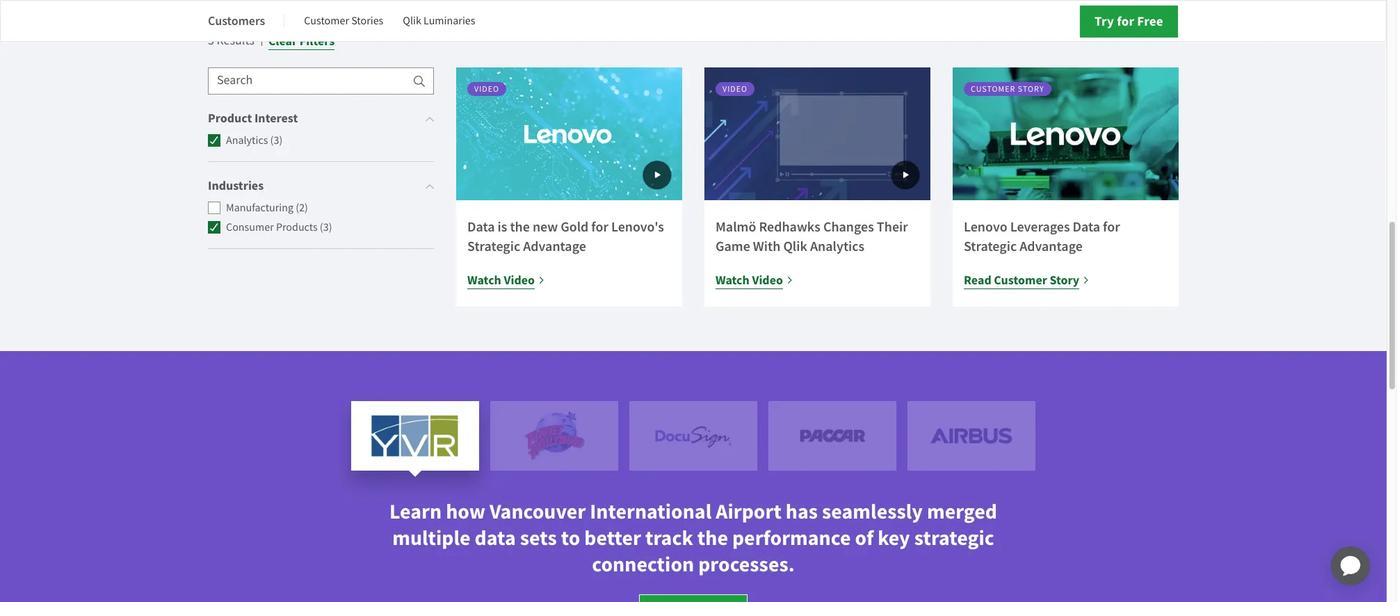 Task type: describe. For each thing, give the bounding box(es) containing it.
watch for malmö redhawks changes their game with qlik analytics
[[716, 272, 750, 289]]

malmö
[[716, 218, 756, 236]]

for inside data is the new gold for lenovo's strategic advantage
[[592, 218, 609, 236]]

clear filters
[[268, 33, 335, 50]]

connection
[[592, 551, 694, 579]]

lenovo
[[964, 218, 1008, 236]]

quotes carousel region
[[0, 401, 1387, 602]]

manufacturing
[[226, 201, 294, 215]]

data
[[475, 525, 516, 553]]

2 vertical spatial customer
[[994, 272, 1048, 289]]

read customer story link
[[964, 271, 1090, 290]]

learn how vancouver international airport has seamlessly merged multiple data sets to better track the performance of key strategic connection processes.
[[390, 498, 998, 579]]

with
[[753, 237, 781, 255]]

industries button
[[208, 176, 434, 196]]

lenovo's
[[611, 218, 664, 236]]

international
[[590, 498, 712, 526]]

redhawks
[[759, 218, 821, 236]]

product
[[208, 110, 252, 127]]

strategic
[[915, 525, 995, 553]]

data inside lenovo leverages data for strategic advantage
[[1073, 218, 1101, 236]]

product interest button
[[208, 109, 434, 128]]

gold
[[561, 218, 589, 236]]

(2)
[[296, 201, 308, 215]]

planet hollywood logo image
[[490, 401, 618, 471]]

customers menu bar
[[208, 4, 495, 38]]

for inside lenovo leverages data for strategic advantage
[[1103, 218, 1120, 236]]

products
[[276, 221, 318, 235]]

0 vertical spatial analytics
[[226, 134, 268, 148]]

strategic inside data is the new gold for lenovo's strategic advantage
[[467, 237, 520, 255]]

changes
[[824, 218, 874, 236]]

key
[[878, 525, 910, 553]]

lenovo image
[[953, 68, 1179, 200]]

watch for data is the new gold for lenovo's strategic advantage
[[467, 272, 501, 289]]

sets
[[520, 525, 557, 553]]

strategic inside lenovo leverages data for strategic advantage
[[964, 237, 1017, 255]]

0 vertical spatial story
[[1018, 84, 1045, 95]]

of
[[855, 525, 874, 553]]

read customer story
[[964, 272, 1080, 289]]

processes.
[[699, 551, 795, 579]]

interest
[[255, 110, 298, 127]]

the inside data is the new gold for lenovo's strategic advantage
[[510, 218, 530, 236]]

watch video for data is the new gold for lenovo's strategic advantage
[[467, 272, 535, 289]]

qlik luminaries link
[[403, 4, 475, 38]]

to
[[561, 525, 580, 553]]

0 vertical spatial (3)
[[270, 134, 283, 148]]

watch video link for is
[[467, 271, 545, 290]]

video link for changes
[[705, 68, 931, 200]]

watch video for malmö redhawks changes their game with qlik analytics
[[716, 272, 783, 289]]

learn
[[390, 498, 442, 526]]

is
[[498, 218, 507, 236]]

performance
[[732, 525, 851, 553]]



Task type: locate. For each thing, give the bounding box(es) containing it.
0 horizontal spatial data
[[467, 218, 495, 236]]

the right is
[[510, 218, 530, 236]]

1 watch from the left
[[467, 272, 501, 289]]

2 watch video link from the left
[[716, 271, 794, 290]]

data inside data is the new gold for lenovo's strategic advantage
[[467, 218, 495, 236]]

analytics
[[226, 134, 268, 148], [810, 237, 865, 255]]

analytics down changes
[[810, 237, 865, 255]]

free
[[1138, 13, 1164, 30]]

2 advantage from the left
[[1020, 237, 1083, 255]]

0 horizontal spatial (3)
[[270, 134, 283, 148]]

try
[[1095, 13, 1115, 30]]

video link
[[456, 68, 682, 200], [705, 68, 931, 200]]

track
[[646, 525, 693, 553]]

data left is
[[467, 218, 495, 236]]

2 watch video from the left
[[716, 272, 783, 289]]

3
[[208, 33, 214, 49]]

0 horizontal spatial watch
[[467, 272, 501, 289]]

try for free
[[1095, 13, 1164, 30]]

qlik left luminaries
[[403, 14, 421, 28]]

carousel controls region
[[208, 401, 1179, 471]]

customer stories link
[[304, 4, 384, 38]]

luminaries
[[424, 14, 475, 28]]

0 horizontal spatial analytics
[[226, 134, 268, 148]]

vancouver international airport logo - selected image
[[351, 401, 479, 471]]

malmö redhawks changes their game with qlik analytics link
[[716, 218, 908, 255]]

1 vertical spatial analytics
[[810, 237, 865, 255]]

the
[[510, 218, 530, 236], [698, 525, 728, 553]]

lenovo image
[[456, 68, 682, 200]]

1 horizontal spatial story
[[1050, 272, 1080, 289]]

watch video link down is
[[467, 271, 545, 290]]

lenovo leverages data for strategic advantage
[[964, 218, 1120, 255]]

(3) right products on the left top
[[320, 221, 332, 235]]

0 horizontal spatial video link
[[456, 68, 682, 200]]

game
[[716, 237, 751, 255]]

1 vertical spatial customer
[[971, 84, 1016, 95]]

0 horizontal spatial strategic
[[467, 237, 520, 255]]

analytics (3)
[[226, 134, 283, 148]]

data is the new gold for lenovo's strategic advantage
[[467, 218, 664, 255]]

0 horizontal spatial the
[[510, 218, 530, 236]]

0 horizontal spatial watch video
[[467, 272, 535, 289]]

watch down is
[[467, 272, 501, 289]]

watch video
[[467, 272, 535, 289], [716, 272, 783, 289]]

multiple
[[393, 525, 471, 553]]

1 horizontal spatial (3)
[[320, 221, 332, 235]]

advantage inside data is the new gold for lenovo's strategic advantage
[[523, 237, 586, 255]]

advantage
[[523, 237, 586, 255], [1020, 237, 1083, 255]]

2 strategic from the left
[[964, 237, 1017, 255]]

strategic
[[467, 237, 520, 255], [964, 237, 1017, 255]]

vancouver
[[490, 498, 586, 526]]

customer stories
[[304, 14, 384, 28]]

watch video link for redhawks
[[716, 271, 794, 290]]

1 horizontal spatial watch video link
[[716, 271, 794, 290]]

docusign logo image
[[630, 401, 758, 471]]

(3) inside manufacturing (2) consumer products (3)
[[320, 221, 332, 235]]

1 vertical spatial the
[[698, 525, 728, 553]]

read
[[964, 272, 992, 289]]

watch down game
[[716, 272, 750, 289]]

qlik
[[403, 14, 421, 28], [784, 237, 808, 255]]

try for free link
[[1080, 6, 1178, 38]]

0 vertical spatial qlik
[[403, 14, 421, 28]]

watch video down is
[[467, 272, 535, 289]]

results
[[217, 33, 255, 49]]

2 video link from the left
[[705, 68, 931, 200]]

watch
[[467, 272, 501, 289], [716, 272, 750, 289]]

0 horizontal spatial watch video link
[[467, 271, 545, 290]]

0 horizontal spatial story
[[1018, 84, 1045, 95]]

customer for customer stories
[[304, 14, 349, 28]]

the right track at the left bottom of the page
[[698, 525, 728, 553]]

video
[[474, 84, 499, 95], [723, 84, 748, 95], [504, 272, 535, 289], [752, 272, 783, 289]]

0 horizontal spatial advantage
[[523, 237, 586, 255]]

advantage down leverages
[[1020, 237, 1083, 255]]

stories
[[351, 14, 384, 28]]

strategic down is
[[467, 237, 520, 255]]

1 horizontal spatial the
[[698, 525, 728, 553]]

1 horizontal spatial strategic
[[964, 237, 1017, 255]]

filters
[[300, 33, 335, 50]]

clear filters link
[[268, 32, 335, 51]]

0 vertical spatial customer
[[304, 14, 349, 28]]

1 strategic from the left
[[467, 237, 520, 255]]

data right leverages
[[1073, 218, 1101, 236]]

consumer
[[226, 221, 274, 235]]

1 vertical spatial qlik
[[784, 237, 808, 255]]

1 horizontal spatial data
[[1073, 218, 1101, 236]]

1 horizontal spatial advantage
[[1020, 237, 1083, 255]]

their
[[877, 218, 908, 236]]

the inside learn how vancouver international airport has seamlessly merged multiple data sets to better track the performance of key strategic connection processes.
[[698, 525, 728, 553]]

3 results
[[208, 33, 255, 49]]

customers
[[208, 12, 265, 29]]

1 vertical spatial story
[[1050, 272, 1080, 289]]

airport
[[716, 498, 782, 526]]

merged
[[927, 498, 998, 526]]

customer inside menu bar
[[304, 14, 349, 28]]

qlik luminaries
[[403, 14, 475, 28]]

2 data from the left
[[1073, 218, 1101, 236]]

industries
[[208, 178, 264, 194]]

customer
[[304, 14, 349, 28], [971, 84, 1016, 95], [994, 272, 1048, 289]]

qlik down redhawks
[[784, 237, 808, 255]]

qlik inside customers menu bar
[[403, 14, 421, 28]]

malmö redhawks changes their game with qlik analytics
[[716, 218, 908, 255]]

clear
[[268, 33, 297, 50]]

(3) down interest
[[270, 134, 283, 148]]

paccar logo image
[[769, 401, 897, 471]]

customer story
[[971, 84, 1045, 95]]

1 watch video from the left
[[467, 272, 535, 289]]

2 watch from the left
[[716, 272, 750, 289]]

how
[[446, 498, 486, 526]]

data
[[467, 218, 495, 236], [1073, 218, 1101, 236]]

watch video link down with
[[716, 271, 794, 290]]

leverages
[[1011, 218, 1070, 236]]

0 vertical spatial the
[[510, 218, 530, 236]]

customer for customer story
[[971, 84, 1016, 95]]

1 horizontal spatial video link
[[705, 68, 931, 200]]

qlik inside malmö redhawks changes their game with qlik analytics
[[784, 237, 808, 255]]

1 vertical spatial (3)
[[320, 221, 332, 235]]

0 horizontal spatial qlik
[[403, 14, 421, 28]]

new
[[533, 218, 558, 236]]

advantage inside lenovo leverages data for strategic advantage
[[1020, 237, 1083, 255]]

watch video down game
[[716, 272, 783, 289]]

1 horizontal spatial qlik
[[784, 237, 808, 255]]

story
[[1018, 84, 1045, 95], [1050, 272, 1080, 289]]

advantage down new
[[523, 237, 586, 255]]

for
[[1117, 13, 1135, 30], [592, 218, 609, 236], [1103, 218, 1120, 236]]

application
[[1315, 530, 1387, 602]]

strategic down lenovo
[[964, 237, 1017, 255]]

data is the new gold for lenovo's strategic advantage link
[[467, 218, 664, 255]]

1 watch video link from the left
[[467, 271, 545, 290]]

product interest
[[208, 110, 298, 127]]

analytics inside malmö redhawks changes their game with qlik analytics
[[810, 237, 865, 255]]

airbus logo image
[[908, 401, 1036, 471]]

analytics down product interest
[[226, 134, 268, 148]]

lenovo leverages data for strategic advantage link
[[964, 218, 1120, 255]]

video link for the
[[456, 68, 682, 200]]

1 horizontal spatial watch
[[716, 272, 750, 289]]

has
[[786, 498, 818, 526]]

seamlessly
[[822, 498, 923, 526]]

(3)
[[270, 134, 283, 148], [320, 221, 332, 235]]

manufacturing (2) consumer products (3)
[[226, 201, 332, 235]]

1 advantage from the left
[[523, 237, 586, 255]]

1 video link from the left
[[456, 68, 682, 200]]

1 horizontal spatial analytics
[[810, 237, 865, 255]]

1 horizontal spatial watch video
[[716, 272, 783, 289]]

1 data from the left
[[467, 218, 495, 236]]

better
[[585, 525, 641, 553]]

customer story link
[[953, 68, 1179, 200]]

watch video link
[[467, 271, 545, 290], [716, 271, 794, 290]]



Task type: vqa. For each thing, say whether or not it's contained in the screenshot.


